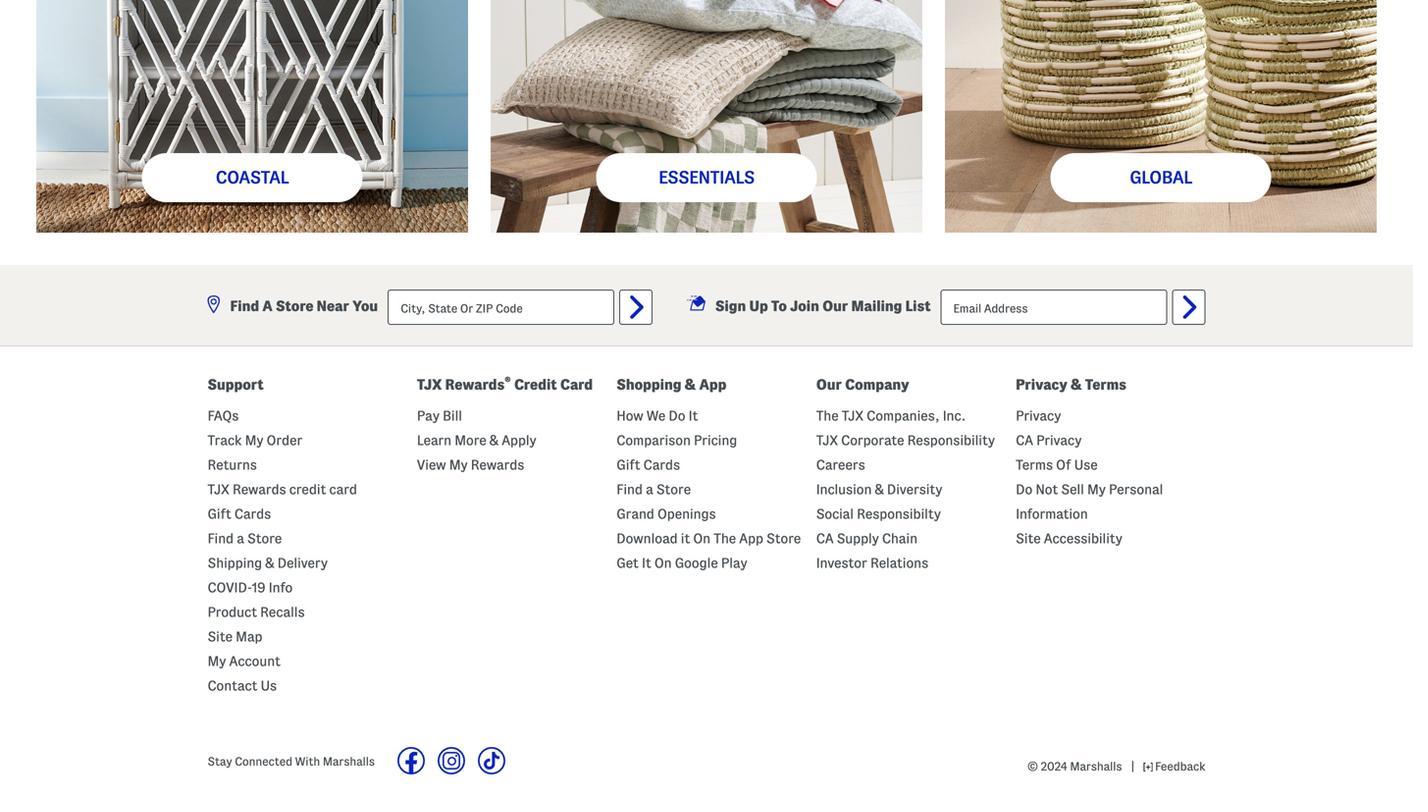 Task type: locate. For each thing, give the bounding box(es) containing it.
a
[[262, 298, 273, 314]]

the tjx companies, inc. tjx corporate responsibility careers inclusion & diversity social responsibilty ca supply chain investor relations
[[816, 409, 995, 571]]

1 vertical spatial ca
[[816, 531, 834, 546]]

do not sell my personal information link
[[1016, 482, 1164, 521]]

site
[[1016, 531, 1041, 546], [208, 629, 233, 644]]

diversity
[[887, 482, 943, 497]]

0 horizontal spatial marshalls
[[323, 756, 375, 768]]

view my rewards link
[[417, 458, 525, 472]]

privacy ca privacy terms of use do not sell my personal information site accessibility
[[1016, 409, 1164, 546]]

find left the a
[[230, 298, 259, 314]]

information
[[1016, 507, 1088, 521]]

0 vertical spatial the
[[816, 409, 839, 423]]

tjx up careers link
[[816, 433, 838, 448]]

tjx up pay
[[417, 377, 442, 393]]

cards down tjx rewards credit card link
[[234, 507, 271, 521]]

sell
[[1062, 482, 1084, 497]]

privacy up privacy link at the bottom right
[[1016, 377, 1068, 393]]

tjx
[[417, 377, 442, 393], [842, 409, 864, 423], [816, 433, 838, 448], [208, 482, 230, 497]]

1 vertical spatial the
[[714, 531, 736, 546]]

1 horizontal spatial ca
[[1016, 433, 1034, 448]]

0 horizontal spatial it
[[642, 556, 652, 571]]

0 vertical spatial gift cards link
[[617, 458, 680, 472]]

my right the "view"
[[449, 458, 468, 472]]

store right the a
[[276, 298, 314, 314]]

1 horizontal spatial the
[[816, 409, 839, 423]]

order
[[267, 433, 303, 448]]

1 horizontal spatial terms
[[1085, 377, 1127, 393]]

0 horizontal spatial cards
[[234, 507, 271, 521]]

rewards inside tjx rewards ® credit card
[[445, 377, 505, 393]]

find a store link up shipping
[[208, 531, 282, 546]]

more
[[455, 433, 487, 448]]

terms of use link
[[1016, 458, 1098, 472]]

do left the not on the right bottom
[[1016, 482, 1033, 497]]

1 vertical spatial site
[[208, 629, 233, 644]]

not
[[1036, 482, 1058, 497]]

1 horizontal spatial gift cards link
[[617, 458, 680, 472]]

1 vertical spatial it
[[642, 556, 652, 571]]

marshalls left |
[[1070, 760, 1122, 773]]

track my order link
[[208, 433, 303, 448]]

& up social responsibilty link
[[875, 482, 884, 497]]

rewards up bill
[[445, 377, 505, 393]]

map
[[236, 629, 262, 644]]

contact
[[208, 678, 258, 693]]

0 vertical spatial gift
[[617, 458, 641, 472]]

1 horizontal spatial cards
[[644, 458, 680, 472]]

find up grand
[[617, 482, 643, 497]]

0 vertical spatial do
[[669, 409, 686, 423]]

learn
[[417, 433, 452, 448]]

app inside how we do it comparison pricing gift cards find a store grand openings download it on the app store get it on google play
[[739, 531, 764, 546]]

& inside pay bill learn more & apply view my rewards
[[490, 433, 499, 448]]

supply
[[837, 531, 879, 546]]

find up shipping
[[208, 531, 234, 546]]

1 vertical spatial cards
[[234, 507, 271, 521]]

the inside the tjx companies, inc. tjx corporate responsibility careers inclusion & diversity social responsibilty ca supply chain investor relations
[[816, 409, 839, 423]]

2 vertical spatial rewards
[[233, 482, 286, 497]]

it up comparison pricing link at bottom
[[689, 409, 698, 423]]

a up shipping
[[237, 531, 244, 546]]

do right the we
[[669, 409, 686, 423]]

corporate
[[841, 433, 905, 448]]

privacy for &
[[1016, 377, 1068, 393]]

join
[[790, 298, 820, 314]]

responsibility
[[908, 433, 995, 448]]

0 vertical spatial ca
[[1016, 433, 1034, 448]]

mailing
[[852, 298, 903, 314]]

0 horizontal spatial gift
[[208, 507, 231, 521]]

1 horizontal spatial do
[[1016, 482, 1033, 497]]

covid-19 info link
[[208, 580, 293, 595]]

0 vertical spatial on
[[693, 531, 711, 546]]

marshalls inside '© 2024 marshalls |'
[[1070, 760, 1122, 773]]

Find A Store Near You text field
[[388, 290, 615, 325]]

the
[[816, 409, 839, 423], [714, 531, 736, 546]]

a up grand
[[646, 482, 653, 497]]

0 vertical spatial privacy
[[1016, 377, 1068, 393]]

0 horizontal spatial gift cards link
[[208, 507, 271, 521]]

1 vertical spatial rewards
[[471, 458, 525, 472]]

gift cards link down comparison
[[617, 458, 680, 472]]

1 horizontal spatial gift
[[617, 458, 641, 472]]

companies,
[[867, 409, 940, 423]]

investor
[[816, 556, 868, 571]]

recalls
[[260, 605, 305, 620]]

stay
[[208, 756, 232, 768]]

0 vertical spatial site
[[1016, 531, 1041, 546]]

social responsibilty link
[[816, 507, 941, 521]]

marshalls right with
[[323, 756, 375, 768]]

it right get
[[642, 556, 652, 571]]

0 horizontal spatial on
[[655, 556, 672, 571]]

0 horizontal spatial the
[[714, 531, 736, 546]]

my right track
[[245, 433, 264, 448]]

Sign Up To Join Our Mailing List email field
[[941, 290, 1168, 325]]

global link
[[1051, 153, 1272, 202]]

support
[[208, 377, 264, 393]]

a inside how we do it comparison pricing gift cards find a store grand openings download it on the app store get it on google play
[[646, 482, 653, 497]]

privacy
[[1016, 377, 1068, 393], [1016, 409, 1061, 423], [1037, 433, 1082, 448]]

ca down privacy link at the bottom right
[[1016, 433, 1034, 448]]

my
[[245, 433, 264, 448], [449, 458, 468, 472], [1088, 482, 1106, 497], [208, 654, 226, 669]]

0 vertical spatial find
[[230, 298, 259, 314]]

1 horizontal spatial marshalls
[[1070, 760, 1122, 773]]

& right more
[[490, 433, 499, 448]]

our left 'company' at right top
[[816, 377, 842, 393]]

store inside the "faqs track my order returns tjx rewards credit card gift cards find a store shipping & delivery covid-19 info product recalls site map my account contact us"
[[247, 531, 282, 546]]

delivery
[[278, 556, 328, 571]]

cards down comparison
[[644, 458, 680, 472]]

0 horizontal spatial app
[[699, 377, 727, 393]]

store left the supply
[[767, 531, 801, 546]]

app
[[699, 377, 727, 393], [739, 531, 764, 546]]

returns link
[[208, 458, 257, 472]]

get it on google play link
[[617, 556, 748, 571]]

1 horizontal spatial it
[[689, 409, 698, 423]]

0 vertical spatial terms
[[1085, 377, 1127, 393]]

the inside how we do it comparison pricing gift cards find a store grand openings download it on the app store get it on google play
[[714, 531, 736, 546]]

1 vertical spatial find
[[617, 482, 643, 497]]

1 vertical spatial gift cards link
[[208, 507, 271, 521]]

0 horizontal spatial ca
[[816, 531, 834, 546]]

rewards
[[445, 377, 505, 393], [471, 458, 525, 472], [233, 482, 286, 497]]

of
[[1056, 458, 1071, 472]]

1 vertical spatial on
[[655, 556, 672, 571]]

our right join
[[823, 298, 848, 314]]

grand
[[617, 507, 655, 521]]

on right it
[[693, 531, 711, 546]]

0 vertical spatial rewards
[[445, 377, 505, 393]]

1 vertical spatial a
[[237, 531, 244, 546]]

0 vertical spatial cards
[[644, 458, 680, 472]]

apply
[[502, 433, 537, 448]]

privacy up 'terms of use' 'link'
[[1037, 433, 1082, 448]]

gift down comparison
[[617, 458, 641, 472]]

gift cards link up shipping
[[208, 507, 271, 521]]

0 vertical spatial a
[[646, 482, 653, 497]]

it
[[689, 409, 698, 423], [642, 556, 652, 571]]

shipping
[[208, 556, 262, 571]]

1 horizontal spatial find a store link
[[617, 482, 691, 497]]

learn more & apply link
[[417, 433, 537, 448]]

1 horizontal spatial a
[[646, 482, 653, 497]]

1 vertical spatial gift
[[208, 507, 231, 521]]

1 horizontal spatial on
[[693, 531, 711, 546]]

comparison
[[617, 433, 691, 448]]

None submit
[[620, 290, 653, 325], [1173, 290, 1206, 325], [620, 290, 653, 325], [1173, 290, 1206, 325]]

1 vertical spatial privacy
[[1016, 409, 1061, 423]]

coastal
[[216, 168, 289, 187]]

2 vertical spatial privacy
[[1037, 433, 1082, 448]]

app up 'play'
[[739, 531, 764, 546]]

store
[[276, 298, 314, 314], [657, 482, 691, 497], [247, 531, 282, 546], [767, 531, 801, 546]]

follow us on social media element
[[208, 747, 707, 778]]

privacy up ca privacy link
[[1016, 409, 1061, 423]]

rewards down the returns link
[[233, 482, 286, 497]]

feedback link
[[1144, 760, 1206, 774]]

site inside the "faqs track my order returns tjx rewards credit card gift cards find a store shipping & delivery covid-19 info product recalls site map my account contact us"
[[208, 629, 233, 644]]

product recalls link
[[208, 605, 305, 620]]

0 horizontal spatial site
[[208, 629, 233, 644]]

cards
[[644, 458, 680, 472], [234, 507, 271, 521]]

app up "pricing" at the bottom
[[699, 377, 727, 393]]

2 vertical spatial find
[[208, 531, 234, 546]]

careers link
[[816, 458, 865, 472]]

global
[[1130, 168, 1192, 187]]

store inside find a store near you link
[[276, 298, 314, 314]]

do
[[669, 409, 686, 423], [1016, 482, 1033, 497]]

ca down social
[[816, 531, 834, 546]]

pay bill link
[[417, 409, 462, 423]]

0 horizontal spatial a
[[237, 531, 244, 546]]

my right sell at the bottom
[[1088, 482, 1106, 497]]

0 horizontal spatial do
[[669, 409, 686, 423]]

gift down returns
[[208, 507, 231, 521]]

on
[[693, 531, 711, 546], [655, 556, 672, 571]]

store up shipping & delivery link
[[247, 531, 282, 546]]

site down 'product'
[[208, 629, 233, 644]]

the down the our company at the right top of page
[[816, 409, 839, 423]]

terms up use
[[1085, 377, 1127, 393]]

0 horizontal spatial terms
[[1016, 458, 1053, 472]]

terms up the not on the right bottom
[[1016, 458, 1053, 472]]

1 vertical spatial app
[[739, 531, 764, 546]]

tjx inside the "faqs track my order returns tjx rewards credit card gift cards find a store shipping & delivery covid-19 info product recalls site map my account contact us"
[[208, 482, 230, 497]]

rewards down learn more & apply link
[[471, 458, 525, 472]]

& up info
[[265, 556, 274, 571]]

&
[[685, 377, 696, 393], [1071, 377, 1082, 393], [490, 433, 499, 448], [875, 482, 884, 497], [265, 556, 274, 571]]

1 vertical spatial find a store link
[[208, 531, 282, 546]]

site down the information
[[1016, 531, 1041, 546]]

find a store link up grand openings link
[[617, 482, 691, 497]]

gift
[[617, 458, 641, 472], [208, 507, 231, 521]]

my inside pay bill learn more & apply view my rewards
[[449, 458, 468, 472]]

1 horizontal spatial app
[[739, 531, 764, 546]]

feedback
[[1153, 760, 1206, 773]]

1 vertical spatial do
[[1016, 482, 1033, 497]]

track
[[208, 433, 242, 448]]

the up 'play'
[[714, 531, 736, 546]]

sign up to join our mailing list
[[715, 298, 931, 314]]

marshalls inside follow us on social media element
[[323, 756, 375, 768]]

1 vertical spatial terms
[[1016, 458, 1053, 472]]

0 vertical spatial our
[[823, 298, 848, 314]]

tjx down the returns link
[[208, 482, 230, 497]]

on down download
[[655, 556, 672, 571]]

covid-
[[208, 580, 252, 595]]

coastal link
[[142, 153, 363, 202]]

1 horizontal spatial site
[[1016, 531, 1041, 546]]

a
[[646, 482, 653, 497], [237, 531, 244, 546]]

credit
[[514, 377, 557, 393]]

faqs track my order returns tjx rewards credit card gift cards find a store shipping & delivery covid-19 info product recalls site map my account contact us
[[208, 409, 357, 693]]

gift cards link
[[617, 458, 680, 472], [208, 507, 271, 521]]

terms
[[1085, 377, 1127, 393], [1016, 458, 1053, 472]]



Task type: describe. For each thing, give the bounding box(es) containing it.
© 2024 marshalls |
[[1028, 759, 1135, 773]]

tjx corporate responsibility link
[[816, 433, 995, 448]]

up
[[749, 298, 768, 314]]

info
[[269, 580, 293, 595]]

download it on the app store link
[[617, 531, 801, 546]]

play
[[721, 556, 748, 571]]

gift inside the "faqs track my order returns tjx rewards credit card gift cards find a store shipping & delivery covid-19 info product recalls site map my account contact us"
[[208, 507, 231, 521]]

card
[[560, 377, 593, 393]]

tjx up corporate
[[842, 409, 864, 423]]

inc.
[[943, 409, 966, 423]]

google
[[675, 556, 718, 571]]

do inside the privacy ca privacy terms of use do not sell my personal information site accessibility
[[1016, 482, 1033, 497]]

ca inside the tjx companies, inc. tjx corporate responsibility careers inclusion & diversity social responsibilty ca supply chain investor relations
[[816, 531, 834, 546]]

19
[[252, 580, 266, 595]]

®
[[505, 375, 511, 387]]

store up grand openings link
[[657, 482, 691, 497]]

a inside the "faqs track my order returns tjx rewards credit card gift cards find a store shipping & delivery covid-19 info product recalls site map my account contact us"
[[237, 531, 244, 546]]

shopping
[[617, 377, 682, 393]]

cards inside how we do it comparison pricing gift cards find a store grand openings download it on the app store get it on google play
[[644, 458, 680, 472]]

sign
[[715, 298, 746, 314]]

privacy link
[[1016, 409, 1061, 423]]

do inside how we do it comparison pricing gift cards find a store grand openings download it on the app store get it on google play
[[669, 409, 686, 423]]

relations
[[871, 556, 929, 571]]

bill
[[443, 409, 462, 423]]

gift inside how we do it comparison pricing gift cards find a store grand openings download it on the app store get it on google play
[[617, 458, 641, 472]]

credit
[[289, 482, 326, 497]]

rewards inside pay bill learn more & apply view my rewards
[[471, 458, 525, 472]]

shopping & app
[[617, 377, 727, 393]]

product
[[208, 605, 257, 620]]

0 horizontal spatial find a store link
[[208, 531, 282, 546]]

it
[[681, 531, 690, 546]]

view
[[417, 458, 446, 472]]

social
[[816, 507, 854, 521]]

careers
[[816, 458, 865, 472]]

our company
[[816, 377, 910, 393]]

my account link
[[208, 654, 281, 669]]

accessibility
[[1044, 531, 1123, 546]]

inclusion & diversity link
[[816, 482, 943, 497]]

tjx rewards ® credit card
[[417, 375, 593, 393]]

ca privacy link
[[1016, 433, 1082, 448]]

returns
[[208, 458, 257, 472]]

connected
[[235, 756, 293, 768]]

investor relations link
[[816, 556, 929, 571]]

how
[[617, 409, 644, 423]]

we
[[647, 409, 666, 423]]

essentials link
[[596, 153, 817, 202]]

inclusion
[[816, 482, 872, 497]]

0 vertical spatial app
[[699, 377, 727, 393]]

& inside the "faqs track my order returns tjx rewards credit card gift cards find a store shipping & delivery covid-19 info product recalls site map my account contact us"
[[265, 556, 274, 571]]

stay connected with marshalls
[[208, 756, 375, 768]]

account
[[229, 654, 281, 669]]

contact us link
[[208, 678, 277, 693]]

ca inside the privacy ca privacy terms of use do not sell my personal information site accessibility
[[1016, 433, 1034, 448]]

tjx inside tjx rewards ® credit card
[[417, 377, 442, 393]]

privacy for ca
[[1016, 409, 1061, 423]]

faqs
[[208, 409, 239, 423]]

1 vertical spatial our
[[816, 377, 842, 393]]

0 vertical spatial find a store link
[[617, 482, 691, 497]]

©
[[1028, 760, 1038, 773]]

cards inside the "faqs track my order returns tjx rewards credit card gift cards find a store shipping & delivery covid-19 info product recalls site map my account contact us"
[[234, 507, 271, 521]]

get
[[617, 556, 639, 571]]

find inside how we do it comparison pricing gift cards find a store grand openings download it on the app store get it on google play
[[617, 482, 643, 497]]

how we do it link
[[617, 409, 698, 423]]

pay
[[417, 409, 440, 423]]

|
[[1131, 759, 1135, 773]]

faqs link
[[208, 409, 239, 423]]

us
[[261, 678, 277, 693]]

the tjx companies, inc. link
[[816, 409, 966, 423]]

ca supply chain link
[[816, 531, 918, 546]]

site inside the privacy ca privacy terms of use do not sell my personal information site accessibility
[[1016, 531, 1041, 546]]

my inside the privacy ca privacy terms of use do not sell my personal information site accessibility
[[1088, 482, 1106, 497]]

pricing
[[694, 433, 737, 448]]

rewards inside the "faqs track my order returns tjx rewards credit card gift cards find a store shipping & delivery covid-19 info product recalls site map my account contact us"
[[233, 482, 286, 497]]

find inside the "faqs track my order returns tjx rewards credit card gift cards find a store shipping & delivery covid-19 info product recalls site map my account contact us"
[[208, 531, 234, 546]]

& up ca privacy link
[[1071, 377, 1082, 393]]

terms inside the privacy ca privacy terms of use do not sell my personal information site accessibility
[[1016, 458, 1053, 472]]

0 vertical spatial it
[[689, 409, 698, 423]]

openings
[[658, 507, 716, 521]]

my up contact
[[208, 654, 226, 669]]

with
[[295, 756, 320, 768]]

find a store near you link
[[208, 296, 378, 314]]

you
[[352, 298, 378, 314]]

& inside the tjx companies, inc. tjx corporate responsibility careers inclusion & diversity social responsibilty ca supply chain investor relations
[[875, 482, 884, 497]]

& right shopping
[[685, 377, 696, 393]]

site accessibility link
[[1016, 531, 1123, 546]]

list
[[906, 298, 931, 314]]

site map link
[[208, 629, 262, 644]]

find a store near you
[[230, 298, 378, 314]]

shipping & delivery link
[[208, 556, 328, 571]]

tjx rewards credit card link
[[208, 482, 357, 497]]

comparison pricing link
[[617, 433, 737, 448]]

essentials
[[659, 168, 755, 187]]

near
[[317, 298, 349, 314]]

how we do it comparison pricing gift cards find a store grand openings download it on the app store get it on google play
[[617, 409, 801, 571]]

card
[[329, 482, 357, 497]]



Task type: vqa. For each thing, say whether or not it's contained in the screenshot.
Cards inside How We Do It Comparison Pricing Gift Cards Find a Store Grand Openings Download it On The App Store Get It On Google Play
yes



